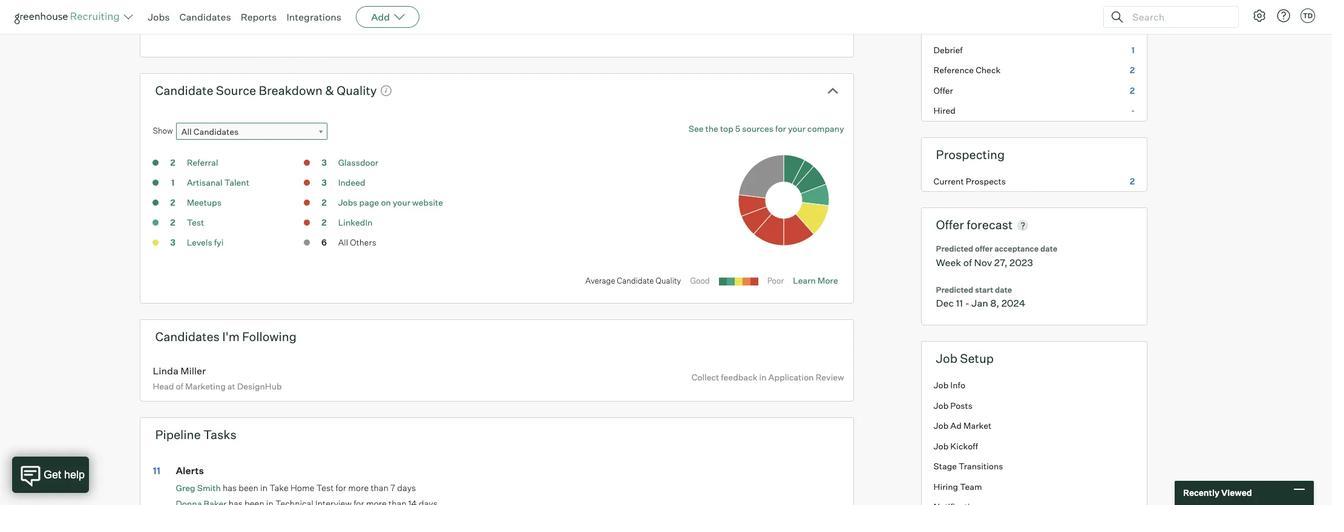 Task type: describe. For each thing, give the bounding box(es) containing it.
prospecting
[[936, 147, 1005, 162]]

job for job posts
[[934, 401, 949, 411]]

review
[[816, 372, 844, 383]]

linda
[[153, 365, 178, 377]]

td button
[[1301, 8, 1316, 23]]

0 vertical spatial candidate
[[155, 83, 213, 98]]

check
[[976, 65, 1001, 75]]

referral link
[[187, 158, 218, 168]]

sources
[[742, 124, 774, 134]]

job for job info
[[934, 380, 949, 391]]

configure image
[[1253, 8, 1267, 23]]

date inside predicted start date dec 11 - jan 8, 2024
[[995, 285, 1012, 295]]

artisanal
[[187, 177, 223, 188]]

stage transitions link
[[922, 457, 1147, 477]]

ad
[[951, 421, 962, 431]]

team
[[960, 482, 982, 492]]

3 for indeed
[[322, 177, 327, 188]]

recently viewed
[[1184, 488, 1252, 498]]

job for job ad market
[[934, 421, 949, 431]]

collect
[[692, 372, 719, 383]]

all others
[[338, 237, 376, 248]]

head
[[153, 381, 174, 391]]

add button
[[356, 6, 420, 28]]

27,
[[995, 256, 1008, 269]]

debrief
[[934, 45, 963, 55]]

designhub
[[237, 381, 282, 391]]

application
[[769, 372, 814, 383]]

setup
[[960, 351, 994, 366]]

recently
[[1184, 488, 1220, 498]]

jobs page on your website link
[[338, 197, 443, 208]]

i'm
[[222, 329, 240, 345]]

breakdown
[[259, 83, 323, 98]]

greg
[[176, 483, 195, 493]]

5
[[735, 124, 741, 134]]

learn
[[793, 276, 816, 286]]

1 link
[[161, 177, 185, 191]]

all for all candidates
[[181, 127, 192, 137]]

job posts
[[934, 401, 973, 411]]

others
[[350, 237, 376, 248]]

transitions
[[959, 461, 1003, 472]]

market
[[964, 421, 992, 431]]

marketing
[[185, 381, 226, 391]]

candidates link
[[180, 11, 231, 23]]

referral
[[187, 158, 218, 168]]

3 link for levels fyi
[[161, 237, 185, 251]]

has
[[223, 483, 237, 494]]

job setup
[[936, 351, 994, 366]]

0 vertical spatial for
[[776, 124, 786, 134]]

3 for levels fyi
[[170, 237, 175, 248]]

jobs link
[[148, 11, 170, 23]]

Search text field
[[1130, 8, 1228, 26]]

job kickoff
[[934, 441, 978, 451]]

1 horizontal spatial -
[[1131, 105, 1135, 116]]

hiring team
[[934, 482, 982, 492]]

hiring
[[934, 482, 958, 492]]

candidates for candidates i'm following
[[155, 329, 220, 345]]

0 vertical spatial quality
[[337, 83, 377, 98]]

indeed
[[338, 177, 365, 188]]

indeed link
[[338, 177, 365, 188]]

3 for glassdoor
[[322, 158, 327, 168]]

greenhouse recruiting image
[[15, 10, 123, 24]]

meetups link
[[187, 197, 222, 208]]

jobs for jobs
[[148, 11, 170, 23]]

good
[[690, 276, 710, 286]]

2 link for test
[[161, 217, 185, 231]]

learn more link
[[793, 276, 838, 286]]

than
[[371, 483, 389, 494]]

levels fyi link
[[187, 237, 224, 248]]

candidate source breakdown & quality
[[155, 83, 377, 98]]

forecast
[[967, 217, 1013, 233]]

1 horizontal spatial test
[[316, 483, 334, 494]]

2023
[[1010, 256, 1033, 269]]

artisanal talent
[[187, 177, 249, 188]]

1 vertical spatial your
[[393, 197, 410, 208]]

pipeline
[[155, 428, 201, 443]]

all for all others
[[338, 237, 348, 248]]

glassdoor link
[[338, 158, 378, 168]]

offer for offer forecast
[[936, 217, 964, 233]]

prospects
[[966, 176, 1006, 186]]

job posts link
[[922, 396, 1147, 416]]

acceptance
[[995, 244, 1039, 254]]

nov
[[974, 256, 992, 269]]

company
[[808, 124, 844, 134]]

posts
[[951, 401, 973, 411]]

jobs for jobs page on your website
[[338, 197, 358, 208]]

candidate source data is not real-time. data may take up to two days to reflect accurately. element
[[377, 80, 392, 101]]

candidate source data is not real-time. data may take up to two days to reflect accurately. image
[[380, 85, 392, 97]]

offer forecast
[[936, 217, 1013, 233]]

- inside predicted start date dec 11 - jan 8, 2024
[[965, 297, 970, 309]]

website
[[412, 197, 443, 208]]

average
[[585, 276, 615, 286]]

linkedin
[[338, 217, 373, 228]]

linkedin link
[[338, 217, 373, 228]]

1 horizontal spatial quality
[[656, 276, 681, 286]]

candidates i'm following
[[155, 329, 297, 345]]

date inside predicted offer acceptance date week of nov 27, 2023
[[1041, 244, 1058, 254]]

meetups
[[187, 197, 222, 208]]

1 vertical spatial candidate
[[617, 276, 654, 286]]

kickoff
[[951, 441, 978, 451]]

miller
[[181, 365, 206, 377]]

0 horizontal spatial test
[[187, 217, 204, 228]]

take
[[269, 483, 289, 494]]

integrations
[[287, 11, 342, 23]]

add
[[371, 11, 390, 23]]

reports link
[[241, 11, 277, 23]]

onsite
[[934, 24, 960, 35]]



Task type: locate. For each thing, give the bounding box(es) containing it.
td
[[1303, 12, 1313, 20]]

all candidates
[[181, 127, 239, 137]]

all candidates link
[[176, 123, 327, 141]]

0 vertical spatial 1
[[1132, 24, 1135, 35]]

of left nov
[[964, 256, 972, 269]]

date right acceptance
[[1041, 244, 1058, 254]]

quality
[[337, 83, 377, 98], [656, 276, 681, 286]]

following
[[242, 329, 297, 345]]

1 horizontal spatial candidate
[[617, 276, 654, 286]]

1 for onsite
[[1132, 24, 1135, 35]]

reference check
[[934, 65, 1001, 75]]

info
[[951, 380, 966, 391]]

greg smith link
[[176, 483, 221, 493]]

1 for debrief
[[1132, 45, 1135, 55]]

smith
[[197, 483, 221, 493]]

1 horizontal spatial of
[[964, 256, 972, 269]]

1 vertical spatial predicted
[[936, 285, 974, 295]]

2 link for meetups
[[161, 197, 185, 211]]

1 horizontal spatial jobs
[[338, 197, 358, 208]]

of inside predicted offer acceptance date week of nov 27, 2023
[[964, 256, 972, 269]]

offer for offer
[[934, 85, 953, 95]]

1 horizontal spatial for
[[776, 124, 786, 134]]

0 vertical spatial 3 link
[[312, 157, 336, 171]]

0 vertical spatial test
[[187, 217, 204, 228]]

1 vertical spatial date
[[995, 285, 1012, 295]]

quality right &
[[337, 83, 377, 98]]

0 vertical spatial of
[[964, 256, 972, 269]]

0 vertical spatial your
[[788, 124, 806, 134]]

0 horizontal spatial of
[[176, 381, 183, 391]]

1 vertical spatial jobs
[[338, 197, 358, 208]]

1 horizontal spatial date
[[1041, 244, 1058, 254]]

1
[[1132, 24, 1135, 35], [1132, 45, 1135, 55], [171, 177, 175, 188]]

0 vertical spatial predicted
[[936, 244, 974, 254]]

predicted up dec
[[936, 285, 974, 295]]

levels fyi
[[187, 237, 224, 248]]

7
[[391, 483, 395, 494]]

0 horizontal spatial date
[[995, 285, 1012, 295]]

for right sources
[[776, 124, 786, 134]]

- link
[[922, 101, 1147, 121]]

0 horizontal spatial -
[[965, 297, 970, 309]]

0 vertical spatial offer
[[934, 85, 953, 95]]

candidate up show
[[155, 83, 213, 98]]

3 link left indeed at top
[[312, 177, 336, 191]]

job info link
[[922, 375, 1147, 396]]

2 vertical spatial 3 link
[[161, 237, 185, 251]]

0 vertical spatial candidates
[[180, 11, 231, 23]]

your
[[788, 124, 806, 134], [393, 197, 410, 208]]

candidates up miller
[[155, 329, 220, 345]]

3 link for indeed
[[312, 177, 336, 191]]

jobs down indeed link
[[338, 197, 358, 208]]

1 vertical spatial in
[[260, 483, 268, 494]]

candidates for candidates link
[[180, 11, 231, 23]]

page
[[359, 197, 379, 208]]

job kickoff link
[[922, 436, 1147, 457]]

1 vertical spatial -
[[965, 297, 970, 309]]

11
[[956, 297, 963, 309], [153, 465, 160, 477]]

viewed
[[1222, 488, 1252, 498]]

predicted for week
[[936, 244, 974, 254]]

hiring team link
[[922, 477, 1147, 497]]

11 inside predicted start date dec 11 - jan 8, 2024
[[956, 297, 963, 309]]

the
[[706, 124, 718, 134]]

stage
[[934, 461, 957, 472]]

2
[[1130, 4, 1135, 14], [1130, 65, 1135, 75], [1130, 85, 1135, 95], [170, 158, 175, 168], [1130, 176, 1135, 186], [170, 197, 175, 208], [322, 197, 327, 208], [170, 217, 175, 228], [322, 217, 327, 228]]

3 link
[[312, 157, 336, 171], [312, 177, 336, 191], [161, 237, 185, 251]]

test right home
[[316, 483, 334, 494]]

reference
[[934, 65, 974, 75]]

average candidate quality
[[585, 276, 681, 286]]

1 vertical spatial of
[[176, 381, 183, 391]]

offer down reference
[[934, 85, 953, 95]]

quality left good
[[656, 276, 681, 286]]

3 link left levels
[[161, 237, 185, 251]]

candidate right average
[[617, 276, 654, 286]]

11 left alerts
[[153, 465, 160, 477]]

2 vertical spatial candidates
[[155, 329, 220, 345]]

11 right dec
[[956, 297, 963, 309]]

0 vertical spatial jobs
[[148, 11, 170, 23]]

see the top 5 sources for your company link
[[689, 123, 844, 135]]

0 horizontal spatial your
[[393, 197, 410, 208]]

2 vertical spatial 1
[[171, 177, 175, 188]]

job left posts at the bottom of the page
[[934, 401, 949, 411]]

dec
[[936, 297, 954, 309]]

fyi
[[214, 237, 224, 248]]

candidates
[[180, 11, 231, 23], [194, 127, 239, 137], [155, 329, 220, 345]]

6
[[321, 237, 327, 248]]

1 vertical spatial 1
[[1132, 45, 1135, 55]]

jobs page on your website
[[338, 197, 443, 208]]

your left company
[[788, 124, 806, 134]]

on
[[381, 197, 391, 208]]

3 left levels
[[170, 237, 175, 248]]

jan
[[972, 297, 989, 309]]

date up 8, in the bottom right of the page
[[995, 285, 1012, 295]]

0 horizontal spatial jobs
[[148, 11, 170, 23]]

11 link
[[153, 465, 174, 477]]

collect feedback in application review
[[692, 372, 844, 383]]

your right the on
[[393, 197, 410, 208]]

jobs left candidates link
[[148, 11, 170, 23]]

source
[[216, 83, 256, 98]]

candidates inside all candidates link
[[194, 127, 239, 137]]

show
[[153, 126, 173, 136]]

2 link for jobs page on your website
[[312, 197, 336, 211]]

for left more at the left bottom of page
[[336, 483, 346, 494]]

1 vertical spatial quality
[[656, 276, 681, 286]]

2 link for linkedin
[[312, 217, 336, 231]]

0 vertical spatial 3
[[322, 158, 327, 168]]

of inside linda miller head of marketing at designhub
[[176, 381, 183, 391]]

1 vertical spatial test
[[316, 483, 334, 494]]

0 vertical spatial -
[[1131, 105, 1135, 116]]

job up stage at the bottom of the page
[[934, 441, 949, 451]]

1 vertical spatial offer
[[936, 217, 964, 233]]

td button
[[1299, 6, 1318, 25]]

0 horizontal spatial all
[[181, 127, 192, 137]]

candidates right jobs link
[[180, 11, 231, 23]]

1 vertical spatial candidates
[[194, 127, 239, 137]]

offer up week
[[936, 217, 964, 233]]

learn more
[[793, 276, 838, 286]]

of
[[964, 256, 972, 269], [176, 381, 183, 391]]

2 vertical spatial 3
[[170, 237, 175, 248]]

job left info
[[934, 380, 949, 391]]

1 horizontal spatial in
[[759, 372, 767, 383]]

at
[[228, 381, 235, 391]]

talent
[[224, 177, 249, 188]]

2 predicted from the top
[[936, 285, 974, 295]]

greg smith has been in take home test for more than 7 days
[[176, 483, 416, 494]]

current
[[934, 176, 964, 186]]

1 horizontal spatial all
[[338, 237, 348, 248]]

1 vertical spatial 3
[[322, 177, 327, 188]]

test up levels
[[187, 217, 204, 228]]

days
[[397, 483, 416, 494]]

alerts
[[176, 465, 204, 477]]

job up job info
[[936, 351, 958, 366]]

job left ad
[[934, 421, 949, 431]]

1 vertical spatial 3 link
[[312, 177, 336, 191]]

2024
[[1002, 297, 1026, 309]]

0 horizontal spatial for
[[336, 483, 346, 494]]

1 vertical spatial for
[[336, 483, 346, 494]]

of right head
[[176, 381, 183, 391]]

3 link left "glassdoor" link
[[312, 157, 336, 171]]

date
[[1041, 244, 1058, 254], [995, 285, 1012, 295]]

1 predicted from the top
[[936, 244, 974, 254]]

all right show
[[181, 127, 192, 137]]

offer
[[934, 85, 953, 95], [936, 217, 964, 233]]

job ad market link
[[922, 416, 1147, 436]]

in left take at the bottom left of page
[[260, 483, 268, 494]]

0 horizontal spatial 11
[[153, 465, 160, 477]]

1 vertical spatial 11
[[153, 465, 160, 477]]

more
[[818, 276, 838, 286]]

all right 6
[[338, 237, 348, 248]]

predicted inside predicted start date dec 11 - jan 8, 2024
[[936, 285, 974, 295]]

0 horizontal spatial candidate
[[155, 83, 213, 98]]

see the top 5 sources for your company
[[689, 124, 844, 134]]

in right the feedback
[[759, 372, 767, 383]]

0 vertical spatial in
[[759, 372, 767, 383]]

3 left indeed at top
[[322, 177, 327, 188]]

1 vertical spatial all
[[338, 237, 348, 248]]

predicted for 11
[[936, 285, 974, 295]]

3 left "glassdoor" link
[[322, 158, 327, 168]]

2 link for referral
[[161, 157, 185, 171]]

0 horizontal spatial in
[[260, 483, 268, 494]]

candidate
[[155, 83, 213, 98], [617, 276, 654, 286]]

predicted up week
[[936, 244, 974, 254]]

start
[[975, 285, 994, 295]]

1 horizontal spatial your
[[788, 124, 806, 134]]

-
[[1131, 105, 1135, 116], [965, 297, 970, 309]]

job for job kickoff
[[934, 441, 949, 451]]

0 vertical spatial 11
[[956, 297, 963, 309]]

artisanal talent link
[[187, 177, 249, 188]]

predicted inside predicted offer acceptance date week of nov 27, 2023
[[936, 244, 974, 254]]

in
[[759, 372, 767, 383], [260, 483, 268, 494]]

test link
[[187, 217, 204, 228]]

candidates up referral
[[194, 127, 239, 137]]

week
[[936, 256, 962, 269]]

0 horizontal spatial quality
[[337, 83, 377, 98]]

predicted offer acceptance date week of nov 27, 2023
[[936, 244, 1058, 269]]

0 vertical spatial all
[[181, 127, 192, 137]]

0 vertical spatial date
[[1041, 244, 1058, 254]]

all
[[181, 127, 192, 137], [338, 237, 348, 248]]

more
[[348, 483, 369, 494]]

job for job setup
[[936, 351, 958, 366]]

1 horizontal spatial 11
[[956, 297, 963, 309]]

integrations link
[[287, 11, 342, 23]]

job ad market
[[934, 421, 992, 431]]

3 link for glassdoor
[[312, 157, 336, 171]]

glassdoor
[[338, 158, 378, 168]]

home
[[291, 483, 315, 494]]



Task type: vqa. For each thing, say whether or not it's contained in the screenshot.
Departments (2) button
no



